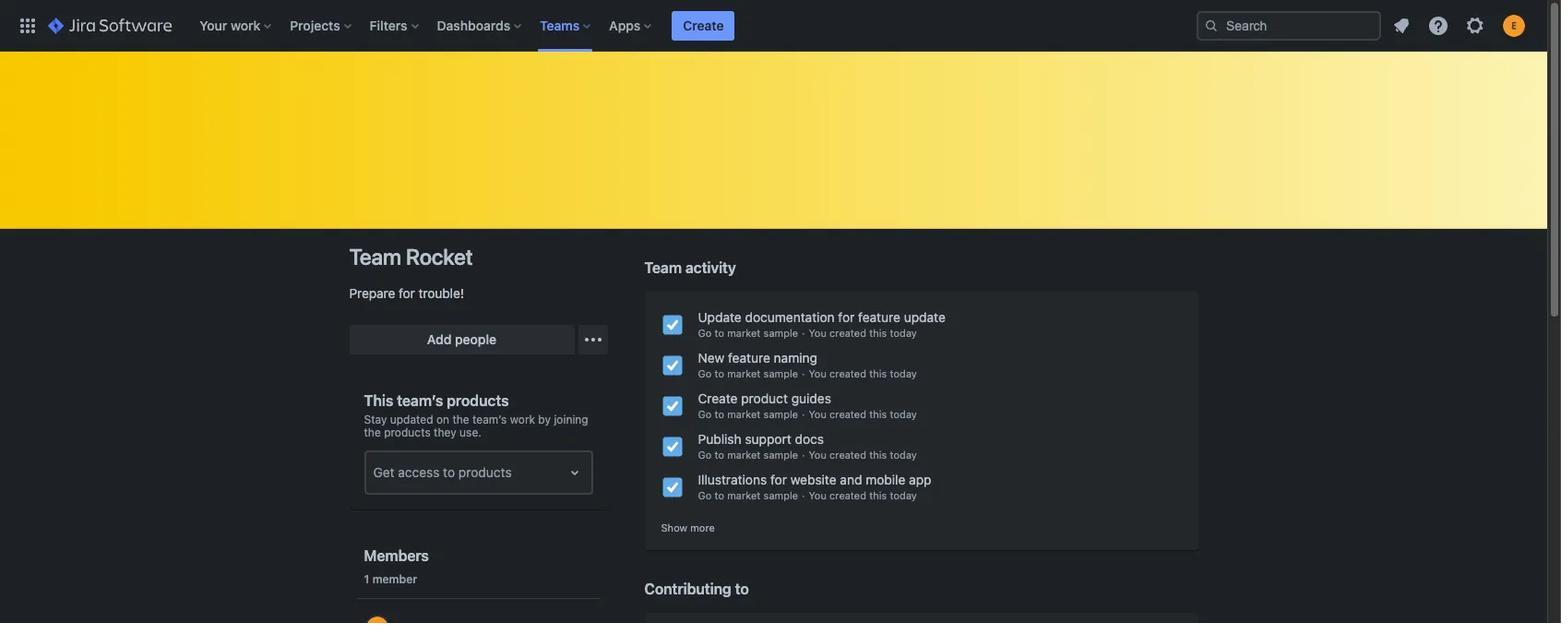 Task type: locate. For each thing, give the bounding box(es) containing it.
go for illustrations for website and mobile app
[[698, 489, 712, 501]]

go down illustrations
[[698, 489, 712, 501]]

mobile
[[866, 472, 906, 487]]

you created this today down 'and'
[[809, 489, 917, 501]]

3 created from the top
[[830, 408, 867, 420]]

this
[[870, 327, 887, 339], [870, 367, 887, 379], [870, 408, 887, 420], [870, 449, 887, 461], [870, 489, 887, 501]]

feature
[[858, 309, 901, 325], [728, 350, 771, 366]]

feature right new
[[728, 350, 771, 366]]

sample down naming
[[764, 367, 799, 379]]

work right your
[[231, 17, 261, 33]]

the
[[453, 413, 470, 426], [364, 426, 381, 439]]

you created this today for docs
[[809, 449, 917, 461]]

created
[[830, 327, 867, 339], [830, 367, 867, 379], [830, 408, 867, 420], [830, 449, 867, 461], [830, 489, 867, 501]]

your work button
[[194, 11, 279, 40]]

1 created from the top
[[830, 327, 867, 339]]

2 sample from the top
[[764, 367, 799, 379]]

create up publish
[[698, 390, 738, 406]]

you for for
[[809, 327, 827, 339]]

team activity
[[645, 259, 736, 276]]

4 go from the top
[[698, 449, 712, 461]]

use.
[[460, 426, 482, 439]]

this for for
[[870, 327, 887, 339]]

team rocket
[[349, 244, 473, 270]]

this for guides
[[870, 408, 887, 420]]

this
[[364, 392, 393, 409]]

create inside button
[[683, 17, 724, 33]]

this team's products stay updated on the team's work by joining the products they use.
[[364, 392, 589, 439]]

you down "docs"
[[809, 449, 827, 461]]

create for create
[[683, 17, 724, 33]]

created for docs
[[830, 449, 867, 461]]

sample down support
[[764, 449, 799, 461]]

prepare for trouble!
[[349, 285, 464, 301]]

5 go from the top
[[698, 489, 712, 501]]

sample for feature
[[764, 367, 799, 379]]

filters
[[370, 17, 408, 33]]

you for docs
[[809, 449, 827, 461]]

3 sample from the top
[[764, 408, 799, 420]]

3 market from the top
[[727, 408, 761, 420]]

2 you from the top
[[809, 367, 827, 379]]

actions image
[[582, 329, 604, 351]]

1 market from the top
[[727, 327, 761, 339]]

go to market sample down new feature naming
[[698, 367, 799, 379]]

banner
[[0, 0, 1548, 52]]

create for create product guides
[[698, 390, 738, 406]]

1 you from the top
[[809, 327, 827, 339]]

3 you from the top
[[809, 408, 827, 420]]

teams
[[540, 17, 580, 33]]

1 vertical spatial products
[[384, 426, 431, 439]]

4 this from the top
[[870, 449, 887, 461]]

market down product
[[727, 408, 761, 420]]

the down this
[[364, 426, 381, 439]]

market for illustrations
[[727, 489, 761, 501]]

created up 'and'
[[830, 449, 867, 461]]

update documentation for feature update
[[698, 309, 946, 325]]

get access to products
[[373, 464, 512, 480]]

1 today from the top
[[890, 327, 917, 339]]

to for create
[[715, 408, 725, 420]]

go to market sample down product
[[698, 408, 799, 420]]

0 vertical spatial team's
[[397, 392, 443, 409]]

4 market from the top
[[727, 449, 761, 461]]

to down illustrations
[[715, 489, 725, 501]]

0 vertical spatial create
[[683, 17, 724, 33]]

market down the publish support docs
[[727, 449, 761, 461]]

prepare
[[349, 285, 395, 301]]

market for new
[[727, 367, 761, 379]]

2 vertical spatial for
[[771, 472, 787, 487]]

2 market from the top
[[727, 367, 761, 379]]

2 horizontal spatial for
[[838, 309, 855, 325]]

5 created from the top
[[830, 489, 867, 501]]

to right contributing
[[735, 580, 749, 597]]

0 vertical spatial work
[[231, 17, 261, 33]]

5 you created this today from the top
[[809, 489, 917, 501]]

2 go from the top
[[698, 367, 712, 379]]

sample for for
[[764, 489, 799, 501]]

for
[[399, 285, 415, 301], [838, 309, 855, 325], [771, 472, 787, 487]]

products
[[447, 392, 509, 409], [384, 426, 431, 439], [459, 464, 512, 480]]

to
[[715, 327, 725, 339], [715, 367, 725, 379], [715, 408, 725, 420], [715, 449, 725, 461], [443, 464, 455, 480], [715, 489, 725, 501], [735, 580, 749, 597]]

team's up updated
[[397, 392, 443, 409]]

1 horizontal spatial team's
[[473, 413, 507, 426]]

sample
[[764, 327, 799, 339], [764, 367, 799, 379], [764, 408, 799, 420], [764, 449, 799, 461], [764, 489, 799, 501]]

contributing
[[645, 580, 732, 597]]

sample for support
[[764, 449, 799, 461]]

4 created from the top
[[830, 449, 867, 461]]

to down publish
[[715, 449, 725, 461]]

you for guides
[[809, 408, 827, 420]]

dashboards
[[437, 17, 511, 33]]

created for for
[[830, 327, 867, 339]]

documentation
[[745, 309, 835, 325]]

1 vertical spatial work
[[510, 413, 535, 426]]

market for update
[[727, 327, 761, 339]]

show
[[661, 521, 688, 533]]

sample for documentation
[[764, 327, 799, 339]]

your
[[200, 17, 227, 33]]

go to market sample for product
[[698, 408, 799, 420]]

people
[[455, 331, 497, 347]]

to up publish
[[715, 408, 725, 420]]

you created this today
[[809, 327, 917, 339], [809, 367, 917, 379], [809, 408, 917, 420], [809, 449, 917, 461], [809, 489, 917, 501]]

products left they
[[384, 426, 431, 439]]

new
[[698, 350, 725, 366]]

sample down website
[[764, 489, 799, 501]]

go to market sample down illustrations
[[698, 489, 799, 501]]

created up guides
[[830, 367, 867, 379]]

guides
[[792, 390, 832, 406]]

0 horizontal spatial team's
[[397, 392, 443, 409]]

projects button
[[285, 11, 359, 40]]

4 sample from the top
[[764, 449, 799, 461]]

market up new feature naming
[[727, 327, 761, 339]]

publish support docs
[[698, 431, 824, 447]]

for right documentation
[[838, 309, 855, 325]]

you created this today up guides
[[809, 367, 917, 379]]

your work
[[200, 17, 261, 33]]

for for website
[[771, 472, 787, 487]]

go
[[698, 327, 712, 339], [698, 367, 712, 379], [698, 408, 712, 420], [698, 449, 712, 461], [698, 489, 712, 501]]

0 horizontal spatial team
[[349, 244, 401, 270]]

feature left update
[[858, 309, 901, 325]]

0 horizontal spatial work
[[231, 17, 261, 33]]

member
[[373, 572, 417, 586]]

2 you created this today from the top
[[809, 367, 917, 379]]

1 horizontal spatial feature
[[858, 309, 901, 325]]

market
[[727, 327, 761, 339], [727, 367, 761, 379], [727, 408, 761, 420], [727, 449, 761, 461], [727, 489, 761, 501]]

2 today from the top
[[890, 367, 917, 379]]

help image
[[1428, 14, 1450, 36]]

you down guides
[[809, 408, 827, 420]]

1 this from the top
[[870, 327, 887, 339]]

team left activity in the left of the page
[[645, 259, 682, 276]]

you
[[809, 327, 827, 339], [809, 367, 827, 379], [809, 408, 827, 420], [809, 449, 827, 461], [809, 489, 827, 501]]

illustrations for website and mobile app
[[698, 472, 932, 487]]

go for new feature naming
[[698, 367, 712, 379]]

3 this from the top
[[870, 408, 887, 420]]

to for update
[[715, 327, 725, 339]]

open image
[[563, 462, 586, 484]]

go down publish
[[698, 449, 712, 461]]

you created this today for website
[[809, 489, 917, 501]]

go to market sample up new feature naming
[[698, 327, 799, 339]]

1 vertical spatial create
[[698, 390, 738, 406]]

2 vertical spatial products
[[459, 464, 512, 480]]

you up guides
[[809, 367, 827, 379]]

1 vertical spatial feature
[[728, 350, 771, 366]]

jira software image
[[48, 14, 172, 36], [48, 14, 172, 36]]

you down update documentation for feature update
[[809, 327, 827, 339]]

update
[[904, 309, 946, 325]]

2 go to market sample from the top
[[698, 367, 799, 379]]

4 you from the top
[[809, 449, 827, 461]]

team's right they
[[473, 413, 507, 426]]

sample down 'create product guides'
[[764, 408, 799, 420]]

team's
[[397, 392, 443, 409], [473, 413, 507, 426]]

1
[[364, 572, 370, 586]]

create right apps popup button
[[683, 17, 724, 33]]

work left by on the bottom left of page
[[510, 413, 535, 426]]

1 horizontal spatial team
[[645, 259, 682, 276]]

5 sample from the top
[[764, 489, 799, 501]]

sample down documentation
[[764, 327, 799, 339]]

products up 'use.'
[[447, 392, 509, 409]]

team
[[349, 244, 401, 270], [645, 259, 682, 276]]

dashboards button
[[432, 11, 529, 40]]

5 go to market sample from the top
[[698, 489, 799, 501]]

market down illustrations
[[727, 489, 761, 501]]

4 go to market sample from the top
[[698, 449, 799, 461]]

joining
[[554, 413, 589, 426]]

to right access
[[443, 464, 455, 480]]

created down update documentation for feature update
[[830, 327, 867, 339]]

they
[[434, 426, 457, 439]]

naming
[[774, 350, 818, 366]]

create
[[683, 17, 724, 33], [698, 390, 738, 406]]

1 horizontal spatial work
[[510, 413, 535, 426]]

0 vertical spatial feature
[[858, 309, 901, 325]]

1 go from the top
[[698, 327, 712, 339]]

primary element
[[11, 0, 1197, 51]]

created down 'and'
[[830, 489, 867, 501]]

3 go from the top
[[698, 408, 712, 420]]

2 created from the top
[[830, 367, 867, 379]]

go down new
[[698, 367, 712, 379]]

0 horizontal spatial feature
[[728, 350, 771, 366]]

1 you created this today from the top
[[809, 327, 917, 339]]

you for website
[[809, 489, 827, 501]]

1 vertical spatial for
[[838, 309, 855, 325]]

3 you created this today from the top
[[809, 408, 917, 420]]

1 sample from the top
[[764, 327, 799, 339]]

go to market sample
[[698, 327, 799, 339], [698, 367, 799, 379], [698, 408, 799, 420], [698, 449, 799, 461], [698, 489, 799, 501]]

5 you from the top
[[809, 489, 827, 501]]

to down update
[[715, 327, 725, 339]]

you down illustrations for website and mobile app
[[809, 489, 827, 501]]

2 this from the top
[[870, 367, 887, 379]]

update
[[698, 309, 742, 325]]

created down guides
[[830, 408, 867, 420]]

go down update
[[698, 327, 712, 339]]

products down 'use.'
[[459, 464, 512, 480]]

go to market sample down the publish support docs
[[698, 449, 799, 461]]

stay
[[364, 413, 387, 426]]

5 this from the top
[[870, 489, 887, 501]]

1 horizontal spatial for
[[771, 472, 787, 487]]

market down new feature naming
[[727, 367, 761, 379]]

you created this today down update documentation for feature update
[[809, 327, 917, 339]]

you created this today up 'and'
[[809, 449, 917, 461]]

this for website
[[870, 489, 887, 501]]

0 vertical spatial for
[[399, 285, 415, 301]]

today
[[890, 327, 917, 339], [890, 367, 917, 379], [890, 408, 917, 420], [890, 449, 917, 461], [890, 489, 917, 501]]

0 horizontal spatial for
[[399, 285, 415, 301]]

5 market from the top
[[727, 489, 761, 501]]

go to market sample for support
[[698, 449, 799, 461]]

to down new
[[715, 367, 725, 379]]

work
[[231, 17, 261, 33], [510, 413, 535, 426]]

for left trouble!
[[399, 285, 415, 301]]

4 today from the top
[[890, 449, 917, 461]]

appswitcher icon image
[[17, 14, 39, 36]]

to for illustrations
[[715, 489, 725, 501]]

trouble!
[[419, 285, 464, 301]]

3 go to market sample from the top
[[698, 408, 799, 420]]

the right the on
[[453, 413, 470, 426]]

for left website
[[771, 472, 787, 487]]

1 go to market sample from the top
[[698, 327, 799, 339]]

you created this today down guides
[[809, 408, 917, 420]]

today for illustrations for website and mobile app
[[890, 489, 917, 501]]

go for update documentation for feature update
[[698, 327, 712, 339]]

3 today from the top
[[890, 408, 917, 420]]

5 today from the top
[[890, 489, 917, 501]]

team up prepare
[[349, 244, 401, 270]]

4 you created this today from the top
[[809, 449, 917, 461]]

go up publish
[[698, 408, 712, 420]]



Task type: vqa. For each thing, say whether or not it's contained in the screenshot.
types
no



Task type: describe. For each thing, give the bounding box(es) containing it.
1 horizontal spatial the
[[453, 413, 470, 426]]

rocket
[[406, 244, 473, 270]]

create product guides
[[698, 390, 832, 406]]

Search field
[[1197, 11, 1382, 40]]

today for publish support docs
[[890, 449, 917, 461]]

team for team rocket
[[349, 244, 401, 270]]

apps button
[[604, 11, 659, 40]]

show more link
[[661, 521, 715, 535]]

new feature naming
[[698, 350, 818, 366]]

updated
[[390, 413, 433, 426]]

you created this today for guides
[[809, 408, 917, 420]]

docs
[[795, 431, 824, 447]]

product
[[741, 390, 788, 406]]

your profile and settings image
[[1504, 14, 1526, 36]]

sample for product
[[764, 408, 799, 420]]

0 horizontal spatial the
[[364, 426, 381, 439]]

filters button
[[364, 11, 426, 40]]

access
[[398, 464, 440, 480]]

this for naming
[[870, 367, 887, 379]]

created for naming
[[830, 367, 867, 379]]

add
[[427, 331, 452, 347]]

banner containing your work
[[0, 0, 1548, 52]]

search image
[[1205, 18, 1219, 33]]

you for naming
[[809, 367, 827, 379]]

go to market sample for documentation
[[698, 327, 799, 339]]

you created this today for naming
[[809, 367, 917, 379]]

today for update documentation for feature update
[[890, 327, 917, 339]]

illustrations
[[698, 472, 767, 487]]

add people
[[427, 331, 497, 347]]

and
[[840, 472, 863, 487]]

work inside dropdown button
[[231, 17, 261, 33]]

get
[[373, 464, 395, 480]]

to for publish
[[715, 449, 725, 461]]

go to market sample for for
[[698, 489, 799, 501]]

you created this today for for
[[809, 327, 917, 339]]

support
[[745, 431, 792, 447]]

apps
[[609, 17, 641, 33]]

on
[[437, 413, 450, 426]]

go for create product guides
[[698, 408, 712, 420]]

teams button
[[535, 11, 598, 40]]

members 1 member
[[364, 547, 429, 586]]

to for new
[[715, 367, 725, 379]]

settings image
[[1465, 14, 1487, 36]]

contributing to
[[645, 580, 749, 597]]

0 vertical spatial products
[[447, 392, 509, 409]]

created for website
[[830, 489, 867, 501]]

by
[[538, 413, 551, 426]]

projects
[[290, 17, 340, 33]]

go for publish support docs
[[698, 449, 712, 461]]

publish
[[698, 431, 742, 447]]

created for guides
[[830, 408, 867, 420]]

market for publish
[[727, 449, 761, 461]]

today for new feature naming
[[890, 367, 917, 379]]

for for trouble!
[[399, 285, 415, 301]]

work inside this team's products stay updated on the team's work by joining the products they use.
[[510, 413, 535, 426]]

add people button
[[349, 325, 575, 354]]

create button
[[672, 11, 735, 40]]

1 vertical spatial team's
[[473, 413, 507, 426]]

activity
[[686, 259, 736, 276]]

more
[[691, 521, 715, 533]]

this for docs
[[870, 449, 887, 461]]

team for team activity
[[645, 259, 682, 276]]

market for create
[[727, 408, 761, 420]]

app
[[909, 472, 932, 487]]

website
[[791, 472, 837, 487]]

show more
[[661, 521, 715, 533]]

go to market sample for feature
[[698, 367, 799, 379]]

today for create product guides
[[890, 408, 917, 420]]

members
[[364, 547, 429, 564]]



